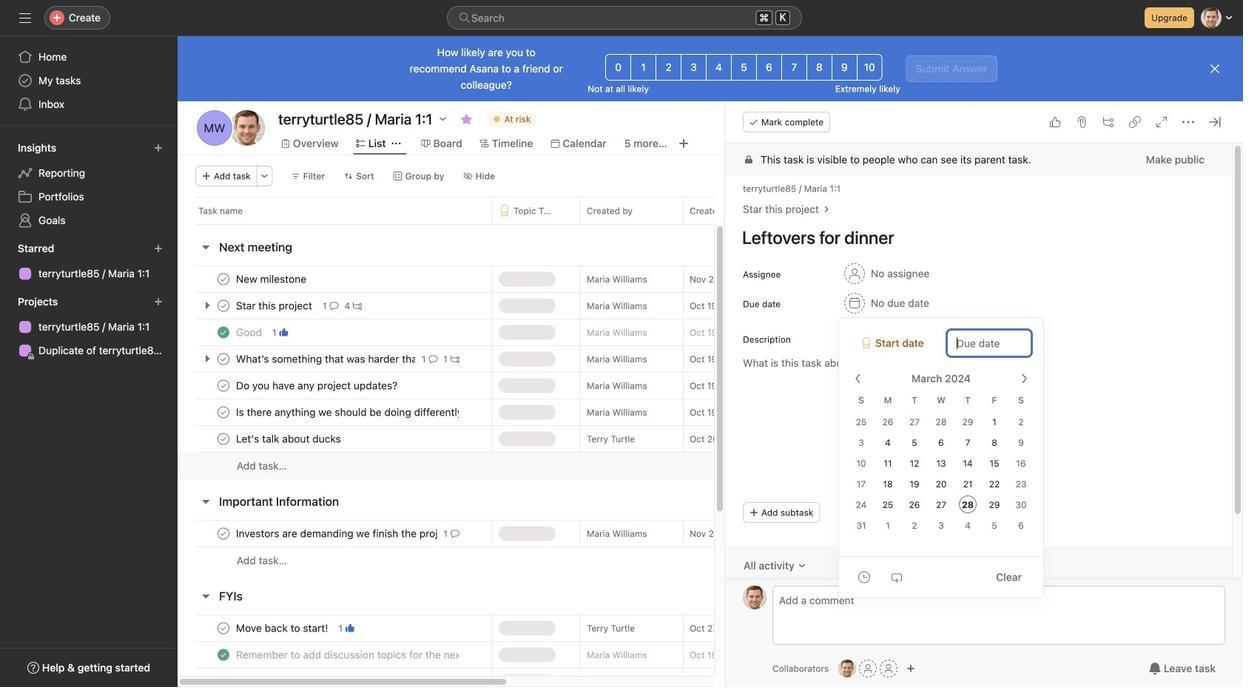 Task type: describe. For each thing, give the bounding box(es) containing it.
task name text field for is there anything we should be doing differently? cell
[[233, 405, 460, 420]]

1 like. you liked this task image
[[346, 624, 355, 633]]

mark complete image for task name text field in investors are demanding we finish the project soon!! cell
[[215, 525, 232, 543]]

more actions image
[[260, 172, 269, 181]]

what's something that was harder than expected? cell
[[178, 346, 492, 373]]

add subtask image
[[1103, 116, 1115, 128]]

new project or portfolio image
[[154, 298, 163, 306]]

2 mark complete image from the top
[[215, 297, 232, 315]]

task name text field for investors are demanding we finish the project soon!! cell at the left
[[233, 527, 438, 541]]

creation date for remember to add discussion topics for the next meeting cell
[[683, 668, 787, 688]]

header next meeting tree grid
[[178, 266, 1047, 480]]

Mark complete checkbox
[[215, 271, 232, 288]]

investors are demanding we finish the project soon!! cell
[[178, 520, 492, 548]]

open user profile image
[[743, 586, 767, 610]]

mark complete checkbox for task name text box within do you have any project updates? cell
[[215, 377, 232, 395]]

task name text field inside do you have any project updates? cell
[[233, 379, 402, 393]]

1 completed checkbox from the top
[[215, 646, 232, 664]]

task name text field for the move back to start! cell
[[233, 621, 333, 636]]

move back to start! cell
[[178, 615, 492, 642]]

task name text field for let's talk about ducks "cell"
[[233, 432, 345, 447]]

add items to starred image
[[154, 244, 163, 253]]

good cell
[[178, 319, 492, 346]]

1 like. you liked this task image
[[279, 328, 288, 337]]

header important information tree grid
[[178, 520, 1047, 574]]

mark complete checkbox inside star this project cell
[[215, 297, 232, 315]]

header fyis tree grid
[[178, 615, 1047, 688]]

Completed checkbox
[[215, 324, 232, 342]]

task name text field for second completed checkbox from the top of the header fyis tree grid
[[233, 675, 460, 688]]

completed image for task name text box corresponding to first completed checkbox
[[215, 646, 232, 664]]

full screen image
[[1156, 116, 1168, 128]]

remove from starred image
[[461, 113, 473, 125]]

Due date text field
[[947, 330, 1032, 357]]

1 comment image inside investors are demanding we finish the project soon!! cell
[[451, 530, 460, 538]]

collapse task list for this group image
[[200, 591, 212, 602]]

more actions for this task image
[[1183, 116, 1195, 128]]

add tab image
[[678, 138, 690, 150]]

main content inside leftovers for dinner dialog
[[725, 144, 1232, 653]]

4 subtasks image
[[353, 302, 362, 310]]

2 completed checkbox from the top
[[215, 673, 232, 688]]

mark complete checkbox for task name text field within the is there anything we should be doing differently? cell
[[215, 404, 232, 421]]

is there anything we should be doing differently? cell
[[178, 399, 492, 426]]

expand subtask list for the task what's something that was harder than expected? image
[[201, 353, 213, 365]]

collapse task list for this group image for mark complete checkbox
[[200, 241, 212, 253]]

global element
[[0, 36, 178, 125]]

2 remember to add discussion topics for the next meeting cell from the top
[[178, 668, 492, 688]]

new insights image
[[154, 144, 163, 152]]



Task type: locate. For each thing, give the bounding box(es) containing it.
dismiss image
[[1209, 63, 1221, 75]]

main content
[[725, 144, 1232, 653]]

task name text field for completed option
[[233, 325, 266, 340]]

task name text field for first completed checkbox
[[233, 648, 460, 663]]

attachments: add a file to this task, leftovers for dinner image
[[1076, 116, 1088, 128]]

3 mark complete checkbox from the top
[[215, 377, 232, 395]]

7 mark complete checkbox from the top
[[215, 620, 232, 638]]

tab actions image
[[392, 139, 401, 148]]

mark complete checkbox inside what's something that was harder than expected? 'cell'
[[215, 350, 232, 368]]

star this project cell
[[178, 292, 492, 320]]

1 collapse task list for this group image from the top
[[200, 241, 212, 253]]

completed image down mark complete checkbox
[[215, 324, 232, 342]]

1 task name text field from the top
[[233, 272, 311, 287]]

hide sidebar image
[[19, 12, 31, 24]]

task name text field inside let's talk about ducks "cell"
[[233, 432, 345, 447]]

6 task name text field from the top
[[233, 527, 438, 541]]

new milestone cell
[[178, 266, 492, 293]]

6 mark complete checkbox from the top
[[215, 525, 232, 543]]

1 vertical spatial completed image
[[215, 646, 232, 664]]

mark complete image inside investors are demanding we finish the project soon!! cell
[[215, 525, 232, 543]]

mark complete checkbox inside let's talk about ducks "cell"
[[215, 430, 232, 448]]

mark complete image
[[215, 620, 232, 638]]

0 horizontal spatial 1 comment image
[[330, 302, 339, 310]]

mark complete image inside is there anything we should be doing differently? cell
[[215, 404, 232, 421]]

close details image
[[1209, 116, 1221, 128]]

completed image inside header fyis tree grid
[[215, 646, 232, 664]]

mark complete image for task name text field inside let's talk about ducks "cell"
[[215, 430, 232, 448]]

1 mark complete checkbox from the top
[[215, 297, 232, 315]]

5 mark complete image from the top
[[215, 404, 232, 421]]

1 mark complete image from the top
[[215, 271, 232, 288]]

mark complete image inside do you have any project updates? cell
[[215, 377, 232, 395]]

completed image
[[215, 673, 232, 688]]

2 task name text field from the top
[[233, 299, 317, 313]]

1 task name text field from the top
[[233, 325, 266, 340]]

0 vertical spatial completed checkbox
[[215, 646, 232, 664]]

task name text field inside is there anything we should be doing differently? cell
[[233, 405, 460, 420]]

mark complete image inside the new milestone cell
[[215, 271, 232, 288]]

4 task name text field from the top
[[233, 675, 460, 688]]

4 mark complete checkbox from the top
[[215, 404, 232, 421]]

remember to add discussion topics for the next meeting cell down 1 like. you liked this task icon
[[178, 642, 492, 669]]

mark complete checkbox inside do you have any project updates? cell
[[215, 377, 232, 395]]

mark complete checkbox inside investors are demanding we finish the project soon!! cell
[[215, 525, 232, 543]]

1 remember to add discussion topics for the next meeting cell from the top
[[178, 642, 492, 669]]

task name text field inside investors are demanding we finish the project soon!! cell
[[233, 527, 438, 541]]

0 likes. click to like this task image
[[1049, 116, 1061, 128]]

add or remove collaborators image
[[907, 665, 916, 674]]

Search tasks, projects, and more text field
[[447, 6, 802, 30]]

let's talk about ducks cell
[[178, 426, 492, 453]]

insights element
[[0, 135, 178, 235]]

task name text field inside star this project cell
[[233, 299, 317, 313]]

4 mark complete image from the top
[[215, 377, 232, 395]]

mark complete image inside let's talk about ducks "cell"
[[215, 430, 232, 448]]

5 mark complete checkbox from the top
[[215, 430, 232, 448]]

1 comment image
[[330, 302, 339, 310], [451, 530, 460, 538]]

completed image for task name text box inside good cell
[[215, 324, 232, 342]]

Task name text field
[[233, 272, 311, 287], [233, 299, 317, 313], [233, 352, 416, 367], [233, 405, 460, 420], [233, 432, 345, 447], [233, 527, 438, 541], [233, 621, 333, 636]]

1 horizontal spatial 1 comment image
[[451, 530, 460, 538]]

1 vertical spatial completed checkbox
[[215, 673, 232, 688]]

task name text field inside good cell
[[233, 325, 266, 340]]

None radio
[[631, 54, 657, 81], [756, 54, 782, 81], [832, 54, 858, 81], [857, 54, 883, 81], [631, 54, 657, 81], [756, 54, 782, 81], [832, 54, 858, 81], [857, 54, 883, 81]]

7 mark complete image from the top
[[215, 525, 232, 543]]

collapse task list for this group image
[[200, 241, 212, 253], [200, 496, 212, 508]]

Completed checkbox
[[215, 646, 232, 664], [215, 673, 232, 688]]

remember to add discussion topics for the next meeting cell down the move back to start! cell
[[178, 668, 492, 688]]

task name text field inside what's something that was harder than expected? 'cell'
[[233, 352, 416, 367]]

collapse task list for this group image for mark complete option within investors are demanding we finish the project soon!! cell
[[200, 496, 212, 508]]

6 mark complete image from the top
[[215, 430, 232, 448]]

2 mark complete checkbox from the top
[[215, 350, 232, 368]]

4 task name text field from the top
[[233, 405, 460, 420]]

task name text field inside the new milestone cell
[[233, 272, 311, 287]]

0 vertical spatial completed image
[[215, 324, 232, 342]]

mark complete checkbox for task name text field inside the move back to start! cell
[[215, 620, 232, 638]]

completed checkbox up completed icon
[[215, 646, 232, 664]]

row
[[178, 197, 1047, 224], [195, 224, 1028, 225], [178, 266, 1047, 293], [178, 319, 1047, 346], [178, 346, 1047, 373], [178, 372, 1047, 400], [178, 399, 1047, 426], [178, 426, 1047, 453], [178, 452, 1047, 480], [178, 520, 1047, 548], [178, 547, 1047, 574], [178, 615, 1047, 642], [178, 642, 1047, 669], [178, 668, 1047, 688]]

task name text field for the new milestone cell
[[233, 272, 311, 287]]

Mark complete checkbox
[[215, 297, 232, 315], [215, 350, 232, 368], [215, 377, 232, 395], [215, 404, 232, 421], [215, 430, 232, 448], [215, 525, 232, 543], [215, 620, 232, 638]]

projects element
[[0, 289, 178, 366]]

task name text field inside the move back to start! cell
[[233, 621, 333, 636]]

mark complete image inside what's something that was harder than expected? 'cell'
[[215, 350, 232, 368]]

2 collapse task list for this group image from the top
[[200, 496, 212, 508]]

set to repeat image
[[891, 572, 903, 584]]

5 task name text field from the top
[[233, 432, 345, 447]]

mark complete checkbox inside is there anything we should be doing differently? cell
[[215, 404, 232, 421]]

1 vertical spatial 1 comment image
[[451, 530, 460, 538]]

completed image
[[215, 324, 232, 342], [215, 646, 232, 664]]

add time image
[[859, 572, 870, 584]]

add or remove collaborators image
[[839, 660, 856, 678]]

3 task name text field from the top
[[233, 352, 416, 367]]

do you have any project updates? cell
[[178, 372, 492, 400]]

all activity image
[[798, 562, 807, 571]]

previous month image
[[853, 373, 864, 385]]

1 vertical spatial collapse task list for this group image
[[200, 496, 212, 508]]

0 vertical spatial collapse task list for this group image
[[200, 241, 212, 253]]

3 mark complete image from the top
[[215, 350, 232, 368]]

completed checkbox down mark complete icon
[[215, 673, 232, 688]]

mark complete checkbox for task name text field in investors are demanding we finish the project soon!! cell
[[215, 525, 232, 543]]

2 completed image from the top
[[215, 646, 232, 664]]

completed image up completed icon
[[215, 646, 232, 664]]

option group
[[606, 54, 883, 81]]

mark complete image for task name text field within the is there anything we should be doing differently? cell
[[215, 404, 232, 421]]

Task Name text field
[[733, 221, 1215, 255]]

1 completed image from the top
[[215, 324, 232, 342]]

1 comment image inside star this project cell
[[330, 302, 339, 310]]

0 vertical spatial 1 comment image
[[330, 302, 339, 310]]

7 task name text field from the top
[[233, 621, 333, 636]]

mark complete checkbox for task name text field inside let's talk about ducks "cell"
[[215, 430, 232, 448]]

mark complete image
[[215, 271, 232, 288], [215, 297, 232, 315], [215, 350, 232, 368], [215, 377, 232, 395], [215, 404, 232, 421], [215, 430, 232, 448], [215, 525, 232, 543]]

None field
[[447, 6, 802, 30]]

mark complete image for task name text field within the the new milestone cell
[[215, 271, 232, 288]]

expand subtask list for the task star this project image
[[201, 300, 213, 312]]

2 task name text field from the top
[[233, 379, 402, 393]]

remember to add discussion topics for the next meeting cell
[[178, 642, 492, 669], [178, 668, 492, 688]]

starred element
[[0, 235, 178, 289]]

copy task link image
[[1129, 116, 1141, 128]]

3 task name text field from the top
[[233, 648, 460, 663]]

mark complete image for task name text box within do you have any project updates? cell
[[215, 377, 232, 395]]

mark complete checkbox inside the move back to start! cell
[[215, 620, 232, 638]]

Task name text field
[[233, 325, 266, 340], [233, 379, 402, 393], [233, 648, 460, 663], [233, 675, 460, 688]]

leftovers for dinner dialog
[[725, 101, 1243, 688]]

next month image
[[1018, 373, 1030, 385]]

None radio
[[606, 54, 631, 81], [656, 54, 682, 81], [681, 54, 707, 81], [706, 54, 732, 81], [731, 54, 757, 81], [782, 54, 807, 81], [807, 54, 833, 81], [606, 54, 631, 81], [656, 54, 682, 81], [681, 54, 707, 81], [706, 54, 732, 81], [731, 54, 757, 81], [782, 54, 807, 81], [807, 54, 833, 81]]



Task type: vqa. For each thing, say whether or not it's contained in the screenshot.
BK
no



